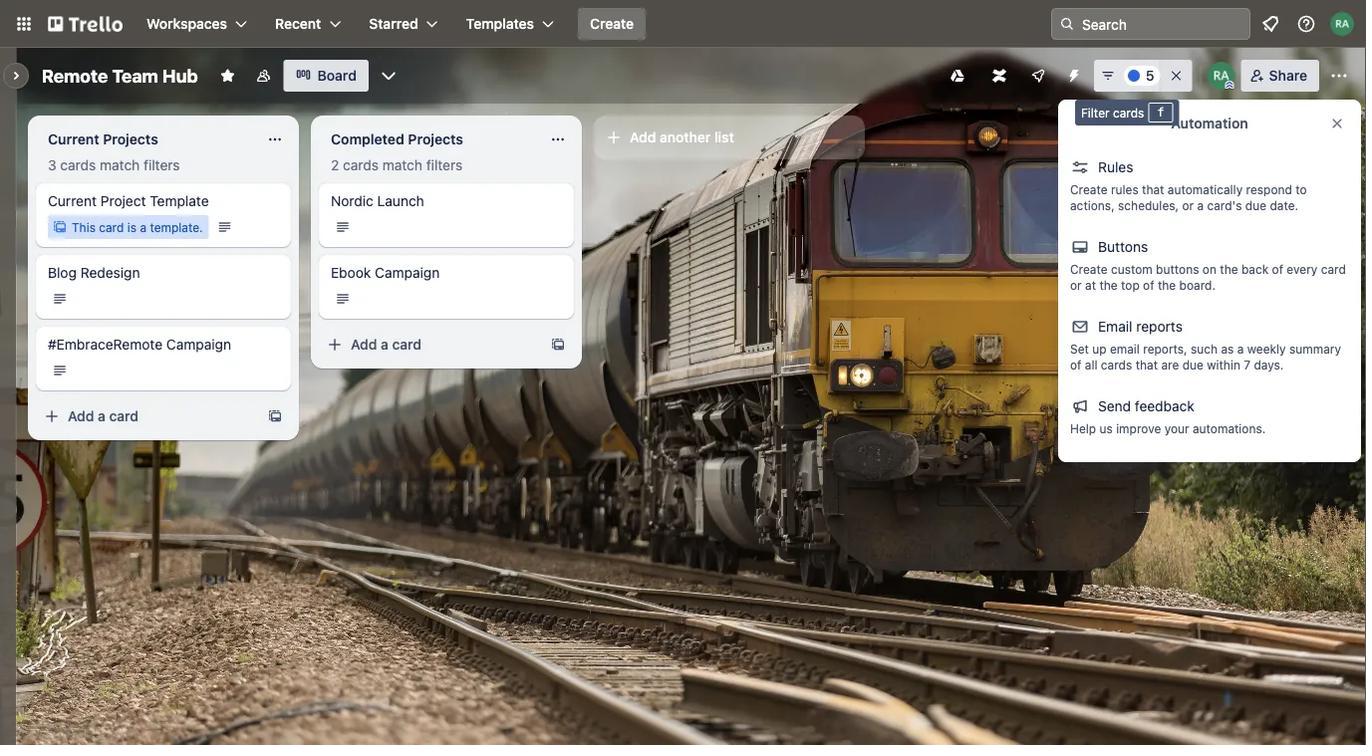Task type: describe. For each thing, give the bounding box(es) containing it.
card left is
[[99, 220, 124, 234]]

of inside the set up email reports, such as a weekly summary of all cards that are due within 7 days.
[[1071, 358, 1082, 372]]

card down the '#embraceremote campaign'
[[109, 408, 139, 425]]

filter
[[1082, 106, 1110, 120]]

0 vertical spatial of
[[1273, 262, 1284, 276]]

a right is
[[140, 220, 147, 234]]

ebook campaign
[[331, 265, 440, 281]]

project
[[100, 193, 146, 209]]

due inside the set up email reports, such as a weekly summary of all cards that are due within 7 days.
[[1183, 358, 1204, 372]]

actions,
[[1071, 198, 1115, 212]]

card's
[[1208, 198, 1243, 212]]

nordic launch link
[[331, 191, 562, 211]]

starred button
[[357, 8, 450, 40]]

weekly
[[1248, 342, 1287, 356]]

recent button
[[263, 8, 353, 40]]

template
[[150, 193, 209, 209]]

add another list
[[630, 129, 734, 146]]

automation image
[[1059, 60, 1087, 88]]

cards for 2
[[343, 157, 379, 173]]

a down "#embraceremote"
[[98, 408, 106, 425]]

create button
[[578, 8, 646, 40]]

up
[[1093, 342, 1107, 356]]

top
[[1122, 278, 1140, 292]]

on
[[1203, 262, 1217, 276]]

email
[[1111, 342, 1140, 356]]

current projects
[[48, 131, 158, 148]]

2 horizontal spatial the
[[1221, 262, 1239, 276]]

schedules,
[[1119, 198, 1180, 212]]

starred
[[369, 15, 418, 32]]

reports
[[1137, 319, 1183, 335]]

current project template link
[[48, 191, 279, 211]]

add a card for redesign
[[68, 408, 139, 425]]

back
[[1242, 262, 1269, 276]]

date.
[[1271, 198, 1299, 212]]

create for create rules that automatically respond to actions, schedules, or a card's due date.
[[1071, 182, 1108, 196]]

create rules that automatically respond to actions, schedules, or a card's due date.
[[1071, 182, 1308, 212]]

create from template… image for redesign
[[267, 409, 283, 425]]

close popover image
[[1330, 116, 1346, 132]]

workspaces button
[[135, 8, 259, 40]]

ebook
[[331, 265, 371, 281]]

blog redesign link
[[48, 263, 279, 283]]

current for current projects
[[48, 131, 99, 148]]

card down "ebook campaign"
[[392, 336, 422, 353]]

another
[[660, 129, 711, 146]]

this member is an admin of this board. image
[[1226, 81, 1235, 90]]

f
[[1158, 106, 1165, 120]]

is
[[127, 220, 137, 234]]

nordic
[[331, 193, 374, 209]]

this
[[72, 220, 96, 234]]

every
[[1287, 262, 1318, 276]]

ruby anderson (rubyanderson7) image
[[1208, 62, 1236, 90]]

1 horizontal spatial of
[[1144, 278, 1155, 292]]

search image
[[1060, 16, 1076, 32]]

buttons
[[1099, 239, 1149, 255]]

custom
[[1112, 262, 1153, 276]]

5 button
[[1095, 60, 1161, 92]]

as
[[1222, 342, 1235, 356]]

template.
[[150, 220, 203, 234]]

campaign for #embraceremote campaign
[[166, 336, 231, 353]]

3
[[48, 157, 56, 173]]

match for current
[[100, 157, 140, 173]]

remote team hub
[[42, 65, 198, 86]]

days.
[[1255, 358, 1285, 372]]

back to home image
[[48, 8, 123, 40]]

rules
[[1099, 159, 1134, 175]]

2 cards match filters
[[331, 157, 463, 173]]

or inside create custom buttons on the back of every card or at the top of the board.
[[1071, 278, 1082, 292]]

power ups image
[[1031, 68, 1047, 84]]

respond
[[1247, 182, 1293, 196]]

completed projects
[[331, 131, 464, 148]]

launch
[[377, 193, 424, 209]]

such
[[1191, 342, 1218, 356]]

recent
[[275, 15, 321, 32]]

reports,
[[1144, 342, 1188, 356]]

help us improve your automations.
[[1071, 422, 1266, 436]]

customize views image
[[379, 66, 399, 86]]

3 cards match filters
[[48, 157, 180, 173]]

projects for completed projects
[[408, 131, 464, 148]]

filters for 3 cards match filters
[[144, 157, 180, 173]]

improve
[[1117, 422, 1162, 436]]

create for create
[[590, 15, 634, 32]]

templates
[[466, 15, 534, 32]]

this card is a template.
[[72, 220, 203, 234]]

us
[[1100, 422, 1113, 436]]

automatically
[[1168, 182, 1243, 196]]

nordic launch
[[331, 193, 424, 209]]

at
[[1086, 278, 1097, 292]]

to
[[1296, 182, 1308, 196]]

a inside the create rules that automatically respond to actions, schedules, or a card's due date.
[[1198, 198, 1205, 212]]

add for nordic launch
[[351, 336, 377, 353]]

7
[[1245, 358, 1251, 372]]

match for completed
[[383, 157, 423, 173]]

team
[[112, 65, 158, 86]]

projects for current projects
[[103, 131, 158, 148]]

share button
[[1242, 60, 1320, 92]]

list
[[715, 129, 734, 146]]

confluence icon image
[[993, 69, 1007, 83]]



Task type: vqa. For each thing, say whether or not it's contained in the screenshot.
rightmost or
yes



Task type: locate. For each thing, give the bounding box(es) containing it.
0 vertical spatial or
[[1183, 198, 1195, 212]]

campaign
[[375, 265, 440, 281], [166, 336, 231, 353]]

cards right 3
[[60, 157, 96, 173]]

help
[[1071, 422, 1097, 436]]

buttons
[[1157, 262, 1200, 276]]

1 vertical spatial add
[[351, 336, 377, 353]]

projects
[[103, 131, 158, 148], [408, 131, 464, 148]]

board link
[[284, 60, 369, 92]]

2 filters from the left
[[426, 157, 463, 173]]

card inside create custom buttons on the back of every card or at the top of the board.
[[1322, 262, 1347, 276]]

that up the "schedules," at the right top of the page
[[1143, 182, 1165, 196]]

set
[[1071, 342, 1090, 356]]

completed
[[331, 131, 405, 148]]

of right back
[[1273, 262, 1284, 276]]

0 horizontal spatial of
[[1071, 358, 1082, 372]]

filter cards
[[1082, 106, 1145, 120]]

that inside the set up email reports, such as a weekly summary of all cards that are due within 7 days.
[[1136, 358, 1159, 372]]

current up 3
[[48, 131, 99, 148]]

0 vertical spatial add a card
[[351, 336, 422, 353]]

2 vertical spatial of
[[1071, 358, 1082, 372]]

within
[[1208, 358, 1241, 372]]

the down buttons
[[1158, 278, 1177, 292]]

0 notifications image
[[1259, 12, 1283, 36]]

1 vertical spatial or
[[1071, 278, 1082, 292]]

filters down completed projects 'text box'
[[426, 157, 463, 173]]

summary
[[1290, 342, 1342, 356]]

primary element
[[0, 0, 1367, 48]]

cards down email
[[1102, 358, 1133, 372]]

1 vertical spatial of
[[1144, 278, 1155, 292]]

open information menu image
[[1297, 14, 1317, 34]]

card right every
[[1322, 262, 1347, 276]]

email reports
[[1099, 319, 1183, 335]]

projects up 3 cards match filters
[[103, 131, 158, 148]]

2 match from the left
[[383, 157, 423, 173]]

current inside text box
[[48, 131, 99, 148]]

create from template… image for campaign
[[550, 337, 566, 353]]

add a card button down ebook campaign "link"
[[319, 329, 542, 361]]

0 vertical spatial current
[[48, 131, 99, 148]]

0 vertical spatial due
[[1246, 198, 1267, 212]]

automations.
[[1193, 422, 1266, 436]]

1 horizontal spatial match
[[383, 157, 423, 173]]

create
[[590, 15, 634, 32], [1071, 182, 1108, 196], [1071, 262, 1108, 276]]

match down current projects
[[100, 157, 140, 173]]

filters for 2 cards match filters
[[426, 157, 463, 173]]

campaign inside "link"
[[166, 336, 231, 353]]

create inside button
[[590, 15, 634, 32]]

or left at
[[1071, 278, 1082, 292]]

1 horizontal spatial campaign
[[375, 265, 440, 281]]

0 horizontal spatial the
[[1100, 278, 1118, 292]]

0 horizontal spatial campaign
[[166, 336, 231, 353]]

0 vertical spatial add
[[630, 129, 656, 146]]

Search field
[[1076, 9, 1250, 39]]

1 vertical spatial current
[[48, 193, 97, 209]]

0 horizontal spatial add a card button
[[36, 401, 259, 433]]

add a card down "ebook campaign"
[[351, 336, 422, 353]]

a inside the set up email reports, such as a weekly summary of all cards that are due within 7 days.
[[1238, 342, 1245, 356]]

set up email reports, such as a weekly summary of all cards that are due within 7 days.
[[1071, 342, 1342, 372]]

create from template… image
[[550, 337, 566, 353], [267, 409, 283, 425]]

#embraceremote campaign link
[[48, 335, 279, 355]]

of left all
[[1071, 358, 1082, 372]]

current
[[48, 131, 99, 148], [48, 193, 97, 209]]

that
[[1143, 182, 1165, 196], [1136, 358, 1159, 372]]

filters
[[144, 157, 180, 173], [426, 157, 463, 173]]

add inside button
[[630, 129, 656, 146]]

1 vertical spatial create from template… image
[[267, 409, 283, 425]]

0 vertical spatial that
[[1143, 182, 1165, 196]]

Current Projects text field
[[36, 124, 255, 156]]

1 filters from the left
[[144, 157, 180, 173]]

a down automatically
[[1198, 198, 1205, 212]]

send
[[1099, 398, 1132, 415]]

2 vertical spatial create
[[1071, 262, 1108, 276]]

all
[[1086, 358, 1098, 372]]

0 horizontal spatial filters
[[144, 157, 180, 173]]

0 horizontal spatial due
[[1183, 358, 1204, 372]]

0 vertical spatial create
[[590, 15, 634, 32]]

2 horizontal spatial add
[[630, 129, 656, 146]]

of
[[1273, 262, 1284, 276], [1144, 278, 1155, 292], [1071, 358, 1082, 372]]

1 horizontal spatial due
[[1246, 198, 1267, 212]]

cards right 2
[[343, 157, 379, 173]]

#embraceremote
[[48, 336, 163, 353]]

add left the 'another'
[[630, 129, 656, 146]]

1 vertical spatial create
[[1071, 182, 1108, 196]]

add a card button down the '#embraceremote campaign'
[[36, 401, 259, 433]]

board
[[318, 67, 357, 84]]

add a card button for campaign
[[319, 329, 542, 361]]

2 horizontal spatial of
[[1273, 262, 1284, 276]]

that left the are
[[1136, 358, 1159, 372]]

create custom buttons on the back of every card or at the top of the board.
[[1071, 262, 1347, 292]]

hub
[[163, 65, 198, 86]]

campaign for ebook campaign
[[375, 265, 440, 281]]

1 horizontal spatial the
[[1158, 278, 1177, 292]]

add down "#embraceremote"
[[68, 408, 94, 425]]

or down automatically
[[1183, 198, 1195, 212]]

0 vertical spatial add a card button
[[319, 329, 542, 361]]

1 horizontal spatial add a card button
[[319, 329, 542, 361]]

add a card
[[351, 336, 422, 353], [68, 408, 139, 425]]

#embraceremote campaign
[[48, 336, 231, 353]]

match
[[100, 157, 140, 173], [383, 157, 423, 173]]

0 vertical spatial campaign
[[375, 265, 440, 281]]

match down the completed projects
[[383, 157, 423, 173]]

add a card down "#embraceremote"
[[68, 408, 139, 425]]

1 match from the left
[[100, 157, 140, 173]]

1 vertical spatial campaign
[[166, 336, 231, 353]]

your
[[1165, 422, 1190, 436]]

1 current from the top
[[48, 131, 99, 148]]

send feedback
[[1099, 398, 1195, 415]]

due inside the create rules that automatically respond to actions, schedules, or a card's due date.
[[1246, 198, 1267, 212]]

automation
[[1172, 115, 1249, 132]]

projects inside 'text box'
[[408, 131, 464, 148]]

rules
[[1112, 182, 1139, 196]]

Board name text field
[[32, 60, 208, 92]]

cards for filter
[[1114, 106, 1145, 120]]

redesign
[[80, 265, 140, 281]]

google drive icon image
[[951, 69, 965, 83]]

2 vertical spatial add
[[68, 408, 94, 425]]

ebook campaign link
[[331, 263, 562, 283]]

add
[[630, 129, 656, 146], [351, 336, 377, 353], [68, 408, 94, 425]]

add another list button
[[594, 116, 865, 160]]

star or unstar board image
[[220, 68, 236, 84]]

projects inside text box
[[103, 131, 158, 148]]

create inside the create rules that automatically respond to actions, schedules, or a card's due date.
[[1071, 182, 1108, 196]]

0 horizontal spatial create from template… image
[[267, 409, 283, 425]]

0 horizontal spatial projects
[[103, 131, 158, 148]]

blog redesign
[[48, 265, 140, 281]]

1 horizontal spatial or
[[1183, 198, 1195, 212]]

cards inside the set up email reports, such as a weekly summary of all cards that are due within 7 days.
[[1102, 358, 1133, 372]]

add a card button for redesign
[[36, 401, 259, 433]]

1 vertical spatial add a card button
[[36, 401, 259, 433]]

1 vertical spatial that
[[1136, 358, 1159, 372]]

0 vertical spatial create from template… image
[[550, 337, 566, 353]]

1 horizontal spatial projects
[[408, 131, 464, 148]]

0 horizontal spatial match
[[100, 157, 140, 173]]

the right at
[[1100, 278, 1118, 292]]

create inside create custom buttons on the back of every card or at the top of the board.
[[1071, 262, 1108, 276]]

campaign down blog redesign link
[[166, 336, 231, 353]]

2
[[331, 157, 339, 173]]

workspace visible image
[[256, 68, 272, 84]]

due down respond
[[1246, 198, 1267, 212]]

that inside the create rules that automatically respond to actions, schedules, or a card's due date.
[[1143, 182, 1165, 196]]

0 horizontal spatial add
[[68, 408, 94, 425]]

0 horizontal spatial add a card
[[68, 408, 139, 425]]

1 horizontal spatial add a card
[[351, 336, 422, 353]]

or inside the create rules that automatically respond to actions, schedules, or a card's due date.
[[1183, 198, 1195, 212]]

2 projects from the left
[[408, 131, 464, 148]]

a right as
[[1238, 342, 1245, 356]]

current project template
[[48, 193, 209, 209]]

projects up 2 cards match filters
[[408, 131, 464, 148]]

campaign right ebook
[[375, 265, 440, 281]]

the right the on
[[1221, 262, 1239, 276]]

board.
[[1180, 278, 1216, 292]]

add for current project template
[[68, 408, 94, 425]]

Completed Projects text field
[[319, 124, 538, 156]]

cards
[[1114, 106, 1145, 120], [60, 157, 96, 173], [343, 157, 379, 173], [1102, 358, 1133, 372]]

1 vertical spatial due
[[1183, 358, 1204, 372]]

5
[[1146, 67, 1155, 84]]

1 vertical spatial add a card
[[68, 408, 139, 425]]

are
[[1162, 358, 1180, 372]]

current up this
[[48, 193, 97, 209]]

add a card for campaign
[[351, 336, 422, 353]]

current for current project template
[[48, 193, 97, 209]]

add down ebook
[[351, 336, 377, 353]]

card
[[99, 220, 124, 234], [1322, 262, 1347, 276], [392, 336, 422, 353], [109, 408, 139, 425]]

0 horizontal spatial or
[[1071, 278, 1082, 292]]

templates button
[[454, 8, 566, 40]]

filters down current projects text box
[[144, 157, 180, 173]]

a down "ebook campaign"
[[381, 336, 389, 353]]

campaign inside "link"
[[375, 265, 440, 281]]

1 horizontal spatial filters
[[426, 157, 463, 173]]

1 horizontal spatial add
[[351, 336, 377, 353]]

share
[[1270, 67, 1308, 84]]

1 projects from the left
[[103, 131, 158, 148]]

blog
[[48, 265, 77, 281]]

ruby anderson (rubyanderson7) image
[[1331, 12, 1355, 36]]

feedback
[[1135, 398, 1195, 415]]

workspaces
[[147, 15, 227, 32]]

the
[[1221, 262, 1239, 276], [1100, 278, 1118, 292], [1158, 278, 1177, 292]]

email
[[1099, 319, 1133, 335]]

2 current from the top
[[48, 193, 97, 209]]

due down such
[[1183, 358, 1204, 372]]

cards for 3
[[60, 157, 96, 173]]

cards left f
[[1114, 106, 1145, 120]]

create for create custom buttons on the back of every card or at the top of the board.
[[1071, 262, 1108, 276]]

of right top
[[1144, 278, 1155, 292]]

1 horizontal spatial create from template… image
[[550, 337, 566, 353]]

remote
[[42, 65, 108, 86]]

show menu image
[[1330, 66, 1350, 86]]



